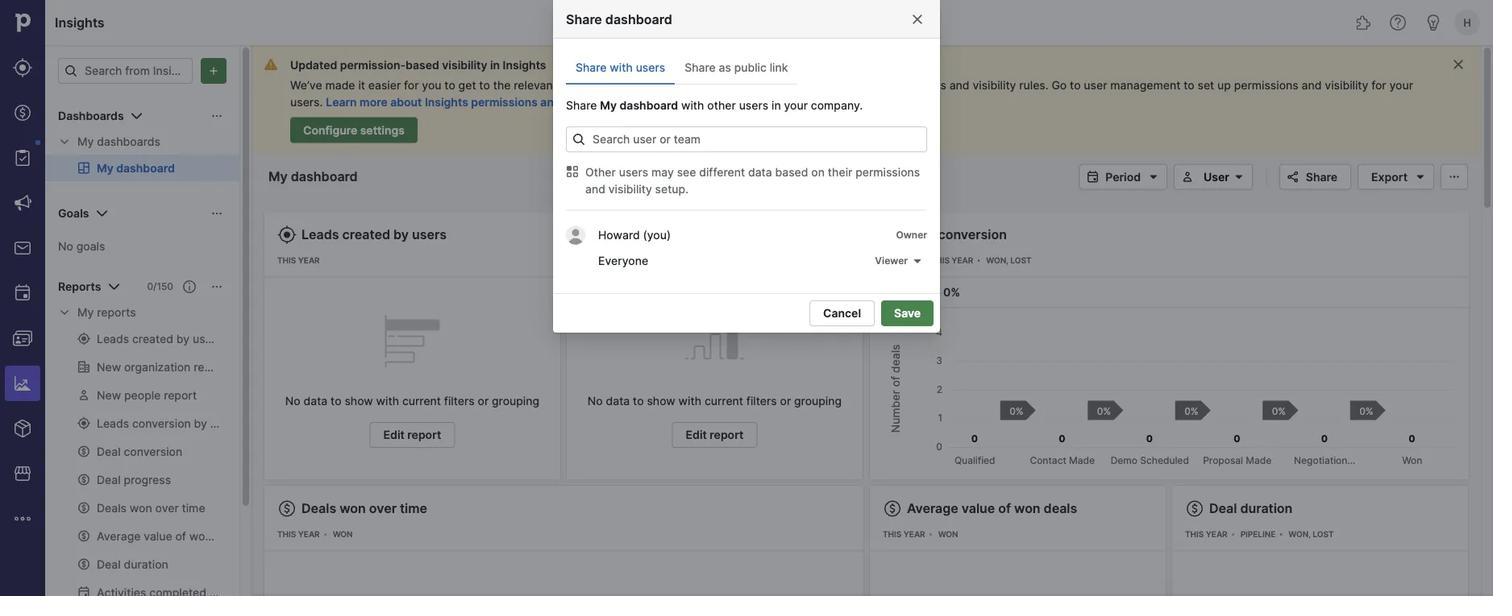 Task type: vqa. For each thing, say whether or not it's contained in the screenshot.
Leads
yes



Task type: describe. For each thing, give the bounding box(es) containing it.
other
[[708, 98, 736, 112]]

users down will
[[739, 98, 769, 112]]

permission-
[[340, 58, 406, 72]]

color primary image inside share 'button'
[[1284, 171, 1303, 184]]

deal duration link
[[1210, 501, 1293, 517]]

this year down leads created by users
[[277, 256, 320, 266]]

as
[[719, 61, 732, 75]]

rate
[[907, 286, 929, 300]]

current for users
[[402, 394, 441, 408]]

permissions right "pipedrive"
[[882, 78, 947, 92]]

goals inside button
[[58, 207, 89, 221]]

Search from Insights text field
[[58, 58, 193, 84]]

quick add image
[[912, 13, 931, 32]]

dashboards inside button
[[58, 109, 124, 123]]

color primary inverted image
[[204, 65, 223, 77]]

edit for conversion
[[686, 429, 707, 442]]

won for average
[[939, 530, 959, 540]]

more
[[360, 96, 388, 109]]

easier
[[368, 78, 401, 92]]

and inside other users may see different data based on their permissions and visibility setup.
[[586, 182, 606, 196]]

we've
[[290, 78, 322, 92]]

0/150
[[147, 281, 173, 293]]

link
[[770, 61, 789, 75]]

won, lost for deal duration
[[1289, 530, 1335, 540]]

quick help image
[[1389, 13, 1408, 32]]

0 vertical spatial reports
[[58, 280, 101, 294]]

year down deals
[[298, 530, 320, 540]]

may
[[652, 165, 674, 179]]

filters for sources
[[747, 394, 777, 408]]

period button
[[1080, 164, 1168, 190]]

Search Pipedrive field
[[602, 6, 892, 39]]

show for conversion
[[647, 394, 676, 408]]

relevant
[[514, 78, 557, 92]]

conversion for deal
[[938, 227, 1008, 243]]

won, for deal duration
[[1289, 530, 1311, 540]]

My dashboard field
[[265, 167, 381, 188]]

export button
[[1358, 164, 1435, 190]]

home image
[[10, 10, 35, 35]]

my for my dashboards
[[77, 135, 94, 149]]

average value of won deals
[[907, 501, 1078, 517]]

updated permission-based visibility in insights
[[290, 58, 547, 72]]

my for my reports
[[77, 306, 94, 320]]

the
[[493, 78, 511, 92]]

color primary image inside goals button
[[92, 204, 112, 223]]

share dashboard
[[566, 11, 673, 27]]

color primary image inside export button
[[1412, 171, 1431, 184]]

deal conversion link
[[907, 227, 1008, 243]]

leads image
[[13, 58, 32, 77]]

about
[[391, 96, 422, 109]]

this year down deals
[[277, 530, 320, 540]]

public
[[735, 61, 767, 75]]

h
[[1464, 16, 1472, 29]]

year down the howard
[[601, 256, 622, 266]]

learn
[[326, 96, 357, 109]]

insights image
[[13, 374, 32, 394]]

lost for deal conversion
[[1011, 256, 1032, 266]]

data.
[[560, 78, 587, 92]]

no for leads created by users
[[285, 394, 301, 408]]

contacts image
[[13, 329, 32, 348]]

year down the deal duration link
[[1207, 530, 1228, 540]]

conversion for leads
[[645, 227, 714, 243]]

leads created by users link
[[302, 227, 447, 243]]

user button
[[1175, 164, 1253, 190]]

you
[[422, 78, 442, 92]]

of
[[999, 501, 1012, 517]]

deals
[[1044, 501, 1078, 517]]

marketplace image
[[13, 465, 32, 484]]

leads conversion by sources link
[[604, 227, 786, 243]]

users.
[[290, 96, 323, 109]]

sales inbox image
[[13, 239, 32, 258]]

data inside other users may see different data based on their permissions and visibility setup.
[[749, 165, 773, 179]]

dashboards button
[[45, 103, 240, 129]]

get
[[459, 78, 476, 92]]

0 vertical spatial in
[[490, 58, 500, 72]]

0 horizontal spatial no
[[58, 240, 73, 253]]

share for share dashboard
[[566, 11, 602, 27]]

save
[[895, 307, 921, 321]]

other
[[586, 165, 616, 179]]

based inside other users may see different data based on their permissions and visibility setup.
[[776, 165, 809, 179]]

viewer
[[876, 255, 908, 267]]

h button
[[1452, 6, 1484, 39]]

sales assistant image
[[1425, 13, 1444, 32]]

learn more about insights permissions and visibility link
[[326, 94, 622, 109]]

their
[[828, 165, 853, 179]]

your down match
[[784, 98, 808, 112]]

share for share as public link
[[685, 61, 716, 75]]

setup.
[[655, 182, 689, 196]]

2 for from the left
[[1372, 78, 1387, 92]]

cancel
[[824, 307, 862, 321]]

products image
[[13, 419, 32, 439]]

1 won from the left
[[340, 501, 366, 517]]

on
[[812, 165, 825, 179]]

lost for deal duration
[[1313, 530, 1335, 540]]

my reports
[[77, 306, 136, 320]]

color secondary image left share 'button'
[[1230, 171, 1249, 184]]

share with users
[[576, 61, 666, 75]]

insights up relevant
[[503, 58, 547, 72]]

go
[[1052, 78, 1067, 92]]

made
[[325, 78, 355, 92]]

viewer button
[[869, 252, 928, 271]]

average value of won deals link
[[907, 501, 1078, 517]]

color secondary image for dashboards
[[58, 136, 71, 148]]

or for leads conversion by sources
[[780, 394, 792, 408]]

save button
[[882, 301, 934, 327]]

report for users
[[408, 429, 442, 442]]

this year down deal conversion
[[931, 256, 974, 266]]

2 won from the left
[[1015, 501, 1041, 517]]

period
[[1106, 170, 1141, 184]]

different
[[700, 165, 745, 179]]

share button
[[1280, 164, 1352, 190]]

1 vertical spatial reports
[[97, 306, 136, 320]]

share inside 'button'
[[1307, 170, 1338, 184]]

color primary image inside goals button
[[211, 207, 223, 220]]

1 for from the left
[[404, 78, 419, 92]]

your down quick help icon
[[1390, 78, 1414, 92]]

leads created by users
[[302, 227, 447, 243]]

other users may see different data based on their permissions and visibility setup.
[[586, 165, 921, 196]]

or for leads created by users
[[478, 394, 489, 408]]

1 vertical spatial goals
[[76, 240, 105, 253]]

deals won over time link
[[302, 501, 428, 517]]

created
[[342, 227, 390, 243]]

deals image
[[13, 103, 32, 123]]

permissions inside other users may see different data based on their permissions and visibility setup.
[[856, 165, 921, 179]]

export
[[1372, 170, 1408, 184]]

users inside other users may see different data based on their permissions and visibility setup.
[[619, 165, 649, 179]]

show for created
[[345, 394, 373, 408]]

color primary image inside viewer button
[[912, 255, 924, 268]]

pipedrive
[[829, 78, 879, 92]]

howard (you)
[[599, 229, 671, 242]]

goals button
[[45, 201, 240, 227]]

edit for created
[[384, 429, 405, 442]]

grouping for leads conversion by sources
[[795, 394, 842, 408]]

deal for deal conversion
[[907, 227, 935, 243]]

configure
[[303, 123, 358, 137]]



Task type: locate. For each thing, give the bounding box(es) containing it.
deal up viewer button
[[907, 227, 935, 243]]

2 horizontal spatial no
[[588, 394, 603, 408]]

this year
[[277, 256, 320, 266], [580, 256, 622, 266], [931, 256, 974, 266], [277, 530, 320, 540], [883, 530, 926, 540], [1186, 530, 1228, 540]]

by for users
[[394, 227, 409, 243]]

2 grouping from the left
[[795, 394, 842, 408]]

won, lost for deal conversion
[[987, 256, 1032, 266]]

0 horizontal spatial edit
[[384, 429, 405, 442]]

my dashboards
[[77, 135, 160, 149]]

share for share with users
[[576, 61, 607, 75]]

leads
[[302, 227, 339, 243], [604, 227, 642, 243]]

no
[[58, 240, 73, 253], [285, 394, 301, 408], [588, 394, 603, 408]]

1 grouping from the left
[[492, 394, 540, 408]]

0%
[[944, 286, 961, 300]]

goals
[[58, 207, 89, 221], [76, 240, 105, 253]]

1 horizontal spatial edit
[[686, 429, 707, 442]]

0 vertical spatial won, lost
[[987, 256, 1032, 266]]

share as public link
[[685, 61, 789, 75]]

conversion right 'owner' on the right top
[[938, 227, 1008, 243]]

color warning image
[[265, 58, 277, 71]]

won left over
[[340, 501, 366, 517]]

0 horizontal spatial or
[[478, 394, 489, 408]]

2 by from the left
[[717, 227, 733, 243]]

configure settings
[[303, 123, 405, 137]]

permissions right their on the top right of page
[[856, 165, 921, 179]]

this year down the howard
[[580, 256, 622, 266]]

won, for deal conversion
[[987, 256, 1009, 266]]

no for leads conversion by sources
[[588, 394, 603, 408]]

my down no goals
[[77, 306, 94, 320]]

share my dashboard with other users in your company.
[[566, 98, 863, 112]]

color primary image inside the period button
[[1084, 171, 1103, 184]]

won for deals
[[333, 530, 353, 540]]

1 vertical spatial pipeline
[[1241, 530, 1276, 540]]

visibility
[[442, 58, 488, 72], [973, 78, 1017, 92], [1326, 78, 1369, 92], [564, 96, 609, 109], [609, 182, 652, 196]]

up
[[1218, 78, 1232, 92]]

insights
[[55, 15, 105, 30], [503, 58, 547, 72], [673, 78, 715, 92], [425, 96, 469, 109]]

howard
[[599, 229, 640, 242]]

settings
[[360, 123, 405, 137]]

value
[[962, 501, 996, 517]]

0 horizontal spatial won
[[333, 530, 353, 540]]

pipeline down the deal duration link
[[1241, 530, 1276, 540]]

data inside we've made it easier for you to get to the relevant data. your access to insights data will match your pipedrive permissions and visibility rules. go to user management to set up permissions and visibility for your users.
[[718, 78, 742, 92]]

campaigns image
[[13, 194, 32, 213]]

0 vertical spatial based
[[406, 58, 439, 72]]

deal duration
[[1210, 501, 1293, 517]]

duration
[[1241, 501, 1293, 517]]

1 by from the left
[[394, 227, 409, 243]]

grouping
[[492, 394, 540, 408], [795, 394, 842, 408]]

0 vertical spatial deal
[[907, 227, 935, 243]]

no goals
[[58, 240, 105, 253]]

edit report for sources
[[686, 429, 744, 442]]

1 vertical spatial lost
[[1313, 530, 1335, 540]]

access
[[618, 78, 656, 92]]

to
[[445, 78, 456, 92], [479, 78, 490, 92], [659, 78, 670, 92], [1071, 78, 1081, 92], [1184, 78, 1195, 92], [331, 394, 342, 408], [633, 394, 644, 408]]

0 vertical spatial dashboards
[[58, 109, 124, 123]]

1 conversion from the left
[[645, 227, 714, 243]]

color undefined image
[[13, 148, 32, 168]]

insights right home icon
[[55, 15, 105, 30]]

we've made it easier for you to get to the relevant data. your access to insights data will match your pipedrive permissions and visibility rules. go to user management to set up permissions and visibility for your users.
[[290, 78, 1414, 109]]

no data to show with current filters or grouping for sources
[[588, 394, 842, 408]]

0 horizontal spatial won
[[340, 501, 366, 517]]

2 no data to show with current filters or grouping from the left
[[588, 394, 842, 408]]

current
[[402, 394, 441, 408], [705, 394, 744, 408]]

deals won over time
[[302, 501, 428, 517]]

leads left created
[[302, 227, 339, 243]]

2 edit from the left
[[686, 429, 707, 442]]

1 leads from the left
[[302, 227, 339, 243]]

user
[[1204, 170, 1230, 184]]

year down average
[[904, 530, 926, 540]]

filters
[[444, 394, 475, 408], [747, 394, 777, 408]]

my
[[600, 98, 617, 112], [77, 135, 94, 149], [77, 306, 94, 320]]

won, lost down duration
[[1289, 530, 1335, 540]]

won right "of"
[[1015, 501, 1041, 517]]

0 horizontal spatial report
[[408, 429, 442, 442]]

2 conversion from the left
[[938, 227, 1008, 243]]

won, down deal conversion
[[987, 256, 1009, 266]]

1 horizontal spatial conversion
[[938, 227, 1008, 243]]

edit report
[[384, 429, 442, 442], [686, 429, 744, 442]]

set
[[1198, 78, 1215, 92]]

1 horizontal spatial for
[[1372, 78, 1387, 92]]

cancel button
[[810, 301, 875, 327]]

deal
[[907, 227, 935, 243], [1210, 501, 1238, 517]]

1 horizontal spatial leads
[[604, 227, 642, 243]]

1 show from the left
[[345, 394, 373, 408]]

users up access
[[636, 61, 666, 75]]

deal for deal duration
[[1210, 501, 1238, 517]]

users
[[636, 61, 666, 75], [739, 98, 769, 112], [619, 165, 649, 179], [412, 227, 447, 243]]

reports down no goals
[[97, 306, 136, 320]]

no data to show with current filters or grouping for users
[[285, 394, 540, 408]]

won
[[340, 501, 366, 517], [1015, 501, 1041, 517]]

visibility inside other users may see different data based on their permissions and visibility setup.
[[609, 182, 652, 196]]

2 current from the left
[[705, 394, 744, 408]]

color secondary image for users
[[566, 165, 579, 178]]

None field
[[566, 127, 928, 152]]

win rate is 0%
[[883, 286, 961, 300]]

1 vertical spatial deal
[[1210, 501, 1238, 517]]

users left the may
[[619, 165, 649, 179]]

color secondary image left user
[[1179, 171, 1198, 184]]

(you)
[[643, 229, 671, 242]]

in up the
[[490, 58, 500, 72]]

rules.
[[1020, 78, 1049, 92]]

is
[[932, 286, 941, 300]]

color primary image inside the period button
[[1145, 171, 1164, 184]]

over
[[369, 501, 397, 517]]

leads conversion by sources
[[604, 227, 786, 243]]

share
[[566, 11, 602, 27], [576, 61, 607, 75], [685, 61, 716, 75], [566, 98, 597, 112], [1307, 170, 1338, 184]]

based up you
[[406, 58, 439, 72]]

1 vertical spatial dashboards
[[97, 135, 160, 149]]

0 vertical spatial pipeline
[[883, 256, 918, 266]]

users right created
[[412, 227, 447, 243]]

1 horizontal spatial in
[[772, 98, 781, 112]]

dashboard up share with users
[[606, 11, 673, 27]]

color secondary image left other
[[566, 165, 579, 178]]

won down average
[[939, 530, 959, 540]]

by right created
[[394, 227, 409, 243]]

this year down the deal duration link
[[1186, 530, 1228, 540]]

1 report from the left
[[408, 429, 442, 442]]

won, down duration
[[1289, 530, 1311, 540]]

0 horizontal spatial show
[[345, 394, 373, 408]]

0 horizontal spatial conversion
[[645, 227, 714, 243]]

0 vertical spatial won,
[[987, 256, 1009, 266]]

1 horizontal spatial report
[[710, 429, 744, 442]]

2 edit report from the left
[[686, 429, 744, 442]]

1 vertical spatial based
[[776, 165, 809, 179]]

0 vertical spatial dashboard
[[606, 11, 673, 27]]

1 horizontal spatial won
[[1015, 501, 1041, 517]]

reports up my reports
[[58, 280, 101, 294]]

won down deals won over time link
[[333, 530, 353, 540]]

1 vertical spatial in
[[772, 98, 781, 112]]

1 horizontal spatial based
[[776, 165, 809, 179]]

menu
[[0, 0, 45, 597]]

0 horizontal spatial edit report
[[384, 429, 442, 442]]

company.
[[811, 98, 863, 112]]

with
[[610, 61, 633, 75], [682, 98, 705, 112], [376, 394, 399, 408], [679, 394, 702, 408]]

share left as
[[685, 61, 716, 75]]

my down your
[[600, 98, 617, 112]]

0 horizontal spatial grouping
[[492, 394, 540, 408]]

average
[[907, 501, 959, 517]]

my down dashboards button
[[77, 135, 94, 149]]

by
[[394, 227, 409, 243], [717, 227, 733, 243]]

user
[[1084, 78, 1108, 92]]

0 horizontal spatial pipeline
[[883, 256, 918, 266]]

region
[[883, 319, 1457, 467]]

learn more about insights permissions and visibility
[[326, 96, 609, 109]]

1 vertical spatial won,
[[1289, 530, 1311, 540]]

1 edit report button from the left
[[370, 423, 455, 449]]

1 horizontal spatial current
[[705, 394, 744, 408]]

edit report for users
[[384, 429, 442, 442]]

sources
[[736, 227, 786, 243]]

leads up everyone
[[604, 227, 642, 243]]

data
[[718, 78, 742, 92], [749, 165, 773, 179], [304, 394, 328, 408], [606, 394, 630, 408]]

it
[[358, 78, 365, 92]]

1 edit from the left
[[384, 429, 405, 442]]

year down leads created by users
[[298, 256, 320, 266]]

color secondary image right color undefined icon
[[58, 136, 71, 148]]

1 vertical spatial dashboard
[[620, 98, 678, 112]]

2 leads from the left
[[604, 227, 642, 243]]

1 horizontal spatial lost
[[1313, 530, 1335, 540]]

1 edit report from the left
[[384, 429, 442, 442]]

everyone
[[599, 255, 649, 268]]

1 or from the left
[[478, 394, 489, 408]]

dashboard
[[606, 11, 673, 27], [620, 98, 678, 112]]

2 filters from the left
[[747, 394, 777, 408]]

0 vertical spatial goals
[[58, 207, 89, 221]]

insights inside learn more about insights permissions and visibility link
[[425, 96, 469, 109]]

0 horizontal spatial deal
[[907, 227, 935, 243]]

color primary image
[[912, 13, 924, 26], [1453, 58, 1466, 71], [65, 65, 77, 77], [573, 133, 586, 146], [1145, 171, 1164, 184], [1284, 171, 1303, 184], [211, 207, 223, 220], [277, 225, 297, 245], [883, 225, 903, 245], [912, 255, 924, 268], [104, 277, 124, 297], [277, 500, 297, 519], [1186, 500, 1205, 519]]

2 show from the left
[[647, 394, 676, 408]]

won
[[333, 530, 353, 540], [939, 530, 959, 540]]

Search user or team text field
[[566, 127, 928, 152]]

1 filters from the left
[[444, 394, 475, 408]]

this year down average
[[883, 530, 926, 540]]

dashboard down access
[[620, 98, 678, 112]]

1 horizontal spatial by
[[717, 227, 733, 243]]

0 horizontal spatial won,
[[987, 256, 1009, 266]]

2 report from the left
[[710, 429, 744, 442]]

0 horizontal spatial filters
[[444, 394, 475, 408]]

more image
[[13, 510, 32, 529]]

won, lost down deal conversion
[[987, 256, 1032, 266]]

1 horizontal spatial show
[[647, 394, 676, 408]]

deals
[[302, 501, 337, 517]]

1 horizontal spatial or
[[780, 394, 792, 408]]

in down match
[[772, 98, 781, 112]]

current for sources
[[705, 394, 744, 408]]

0 vertical spatial my
[[600, 98, 617, 112]]

based left on
[[776, 165, 809, 179]]

leads for leads created by users
[[302, 227, 339, 243]]

1 horizontal spatial won,
[[1289, 530, 1311, 540]]

will
[[745, 78, 762, 92]]

dashboards up my dashboards
[[58, 109, 124, 123]]

0 horizontal spatial current
[[402, 394, 441, 408]]

no data to show with current filters or grouping
[[285, 394, 540, 408], [588, 394, 842, 408]]

0 horizontal spatial by
[[394, 227, 409, 243]]

1 horizontal spatial grouping
[[795, 394, 842, 408]]

1 horizontal spatial edit report
[[686, 429, 744, 442]]

pipeline
[[883, 256, 918, 266], [1241, 530, 1276, 540]]

goals up no goals
[[58, 207, 89, 221]]

grouping for leads created by users
[[492, 394, 540, 408]]

or
[[478, 394, 489, 408], [780, 394, 792, 408]]

your
[[802, 78, 826, 92], [1390, 78, 1414, 92], [784, 98, 808, 112]]

1 horizontal spatial edit report button
[[672, 423, 758, 449]]

1 horizontal spatial won, lost
[[1289, 530, 1335, 540]]

edit report button for sources
[[672, 423, 758, 449]]

0 horizontal spatial no data to show with current filters or grouping
[[285, 394, 540, 408]]

configure settings link
[[290, 117, 418, 143]]

1 horizontal spatial deal
[[1210, 501, 1238, 517]]

1 horizontal spatial won
[[939, 530, 959, 540]]

2 or from the left
[[780, 394, 792, 408]]

goals down goals button
[[76, 240, 105, 253]]

management
[[1111, 78, 1181, 92]]

0 horizontal spatial won, lost
[[987, 256, 1032, 266]]

insights down you
[[425, 96, 469, 109]]

1 horizontal spatial filters
[[747, 394, 777, 408]]

edit report button for users
[[370, 423, 455, 449]]

color secondary image left my reports
[[58, 307, 71, 319]]

conversion
[[645, 227, 714, 243], [938, 227, 1008, 243]]

time
[[400, 501, 428, 517]]

insights up share my dashboard with other users in your company.
[[673, 78, 715, 92]]

conversion down setup.
[[645, 227, 714, 243]]

1 horizontal spatial pipeline
[[1241, 530, 1276, 540]]

win
[[883, 286, 904, 300]]

menu item
[[0, 361, 45, 407]]

1 horizontal spatial no data to show with current filters or grouping
[[588, 394, 842, 408]]

your up company.
[[802, 78, 826, 92]]

color primary image
[[127, 106, 146, 126], [211, 110, 223, 123], [1084, 171, 1103, 184], [1412, 171, 1431, 184], [1446, 171, 1465, 184], [92, 204, 112, 223], [580, 225, 599, 245], [183, 281, 196, 294], [211, 281, 223, 294], [883, 500, 903, 519]]

see
[[677, 165, 696, 179]]

2 vertical spatial my
[[77, 306, 94, 320]]

by left sources
[[717, 227, 733, 243]]

dashboards
[[58, 109, 124, 123], [97, 135, 160, 149]]

activities image
[[13, 284, 32, 303]]

by for sources
[[717, 227, 733, 243]]

permissions down the
[[471, 96, 538, 109]]

1 horizontal spatial no
[[285, 394, 301, 408]]

2 won from the left
[[939, 530, 959, 540]]

year down deal conversion
[[952, 256, 974, 266]]

color secondary image
[[58, 136, 71, 148], [566, 165, 579, 178], [1179, 171, 1198, 184], [1230, 171, 1249, 184], [58, 307, 71, 319]]

leads for leads conversion by sources
[[604, 227, 642, 243]]

report for sources
[[710, 429, 744, 442]]

1 no data to show with current filters or grouping from the left
[[285, 394, 540, 408]]

1 won from the left
[[333, 530, 353, 540]]

permissions
[[882, 78, 947, 92], [1235, 78, 1299, 92], [471, 96, 538, 109], [856, 165, 921, 179]]

color secondary image for reports
[[58, 307, 71, 319]]

color link image
[[609, 94, 622, 106]]

match
[[766, 78, 799, 92]]

share down data.
[[566, 98, 597, 112]]

pipeline down 'owner' on the right top
[[883, 256, 918, 266]]

0 horizontal spatial lost
[[1011, 256, 1032, 266]]

dashboards down dashboards button
[[97, 135, 160, 149]]

deal conversion
[[907, 227, 1008, 243]]

2 edit report button from the left
[[672, 423, 758, 449]]

0 horizontal spatial for
[[404, 78, 419, 92]]

0 horizontal spatial based
[[406, 58, 439, 72]]

won,
[[987, 256, 1009, 266], [1289, 530, 1311, 540]]

insights inside we've made it easier for you to get to the relevant data. your access to insights data will match your pipedrive permissions and visibility rules. go to user management to set up permissions and visibility for your users.
[[673, 78, 715, 92]]

1 vertical spatial my
[[77, 135, 94, 149]]

0 horizontal spatial edit report button
[[370, 423, 455, 449]]

share up share with users
[[566, 11, 602, 27]]

share up your
[[576, 61, 607, 75]]

filters for users
[[444, 394, 475, 408]]

0 horizontal spatial in
[[490, 58, 500, 72]]

lost
[[1011, 256, 1032, 266], [1313, 530, 1335, 540]]

1 vertical spatial won, lost
[[1289, 530, 1335, 540]]

0 vertical spatial lost
[[1011, 256, 1032, 266]]

and
[[950, 78, 970, 92], [1302, 78, 1323, 92], [541, 96, 561, 109], [586, 182, 606, 196]]

0 horizontal spatial leads
[[302, 227, 339, 243]]

owner
[[897, 229, 928, 241]]

1 current from the left
[[402, 394, 441, 408]]

permissions right up
[[1235, 78, 1299, 92]]

share left export
[[1307, 170, 1338, 184]]

deal left duration
[[1210, 501, 1238, 517]]



